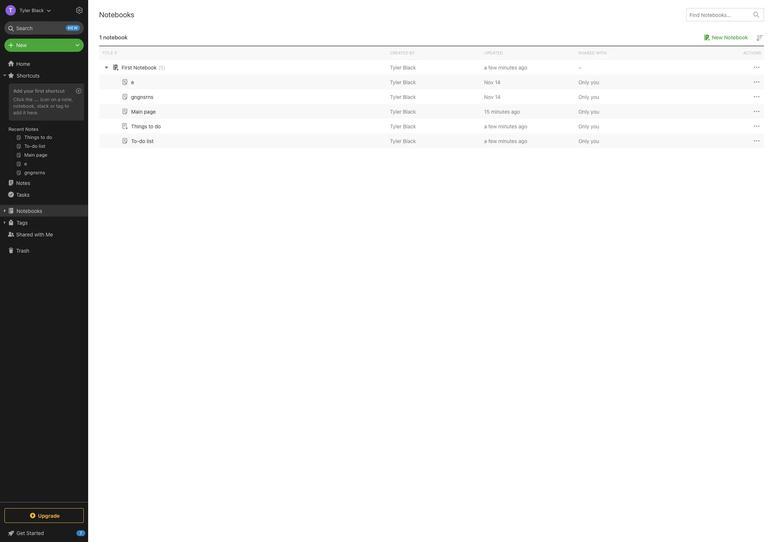 Task type: vqa. For each thing, say whether or not it's contained in the screenshot.
Trash on the top of the page
yes



Task type: describe. For each thing, give the bounding box(es) containing it.
trash link
[[0, 245, 88, 256]]

title button
[[99, 46, 387, 60]]

things to do
[[131, 123, 161, 129]]

you inside gngnsrns row
[[591, 94, 600, 100]]

sort options image
[[756, 33, 765, 42]]

only you for do
[[579, 138, 600, 144]]

add
[[13, 88, 22, 94]]

with
[[597, 50, 607, 55]]

black for e
[[403, 79, 416, 85]]

only you inside gngnsrns row
[[579, 94, 600, 100]]

15 minutes ago
[[485, 108, 521, 115]]

tyler black for main page
[[390, 108, 416, 115]]

recent
[[8, 126, 24, 132]]

new search field
[[10, 21, 80, 35]]

black inside first notebook row
[[403, 64, 416, 70]]

tyler for to-do list
[[390, 138, 402, 144]]

shortcuts button
[[0, 69, 88, 81]]

get
[[17, 530, 25, 536]]

new
[[68, 25, 78, 30]]

shared with
[[579, 50, 607, 55]]

main page row
[[99, 104, 765, 119]]

upgrade button
[[4, 508, 84, 523]]

started
[[26, 530, 44, 536]]

Help and Learning task checklist field
[[0, 527, 88, 539]]

nov 14 for e
[[485, 79, 501, 85]]

first notebook ( 5 )
[[122, 64, 166, 70]]

black for gngnsrns
[[403, 94, 416, 100]]

updated
[[485, 50, 504, 55]]

settings image
[[75, 6, 84, 15]]

to-do list button
[[121, 136, 154, 145]]

shared with me link
[[0, 228, 88, 240]]

row group inside notebooks element
[[99, 60, 765, 148]]

nov 14 for gngnsrns
[[485, 94, 501, 100]]

to inside button
[[149, 123, 153, 129]]

tyler inside first notebook row
[[390, 64, 402, 70]]

things
[[131, 123, 147, 129]]

tyler black for e
[[390, 79, 416, 85]]

1 vertical spatial do
[[139, 138, 145, 144]]

black for to-do list
[[403, 138, 416, 144]]

notebook for new
[[725, 34, 749, 40]]

notebooks inside "tree"
[[17, 208, 42, 214]]

tyler black for to-do list
[[390, 138, 416, 144]]

more actions image for list
[[753, 136, 762, 145]]

you for page
[[591, 108, 600, 115]]

notebook,
[[13, 103, 36, 109]]

more actions image inside gngnsrns row
[[753, 92, 762, 101]]

)
[[164, 64, 166, 70]]

your
[[24, 88, 34, 94]]

created
[[390, 50, 409, 55]]

gngnsrns button
[[121, 92, 154, 101]]

only for page
[[579, 108, 590, 115]]

e 1 element
[[131, 79, 134, 85]]

add your first shortcut
[[13, 88, 65, 94]]

actions button
[[670, 46, 765, 60]]

only inside gngnsrns row
[[579, 94, 590, 100]]

Find Notebooks… text field
[[687, 9, 750, 21]]

to-do list 5 element
[[131, 138, 154, 144]]

5
[[160, 64, 164, 70]]

me
[[46, 231, 53, 237]]

you inside e row
[[591, 79, 600, 85]]

more actions image for ago
[[753, 107, 762, 116]]

only you inside e row
[[579, 79, 600, 85]]

more actions field inside first notebook row
[[753, 63, 762, 72]]

14 for e
[[495, 79, 501, 85]]

shortcuts
[[17, 72, 40, 79]]

more actions field for main page
[[753, 107, 762, 116]]

tyler black for things to do
[[390, 123, 416, 129]]

few inside first notebook row
[[489, 64, 497, 70]]

e
[[131, 79, 134, 85]]

a few minutes ago for things to do
[[485, 123, 528, 129]]

shared with me
[[16, 231, 53, 237]]

icon
[[40, 96, 50, 102]]

main page 3 element
[[131, 108, 156, 115]]

trash
[[16, 247, 29, 254]]

or
[[50, 103, 55, 109]]

nov for e
[[485, 79, 494, 85]]

to-do list
[[131, 138, 154, 144]]

Account field
[[0, 3, 51, 18]]

you for to
[[591, 123, 600, 129]]

tags button
[[0, 217, 88, 228]]

first
[[122, 64, 132, 70]]

black inside field
[[32, 7, 44, 13]]

ago for to-do list row
[[519, 138, 528, 144]]

with
[[34, 231, 44, 237]]

more actions field for to-do list
[[753, 136, 762, 145]]

add
[[13, 110, 22, 115]]

only for to
[[579, 123, 590, 129]]

main page
[[131, 108, 156, 115]]

ago for things to do row
[[519, 123, 528, 129]]

a for to-do list row
[[485, 138, 487, 144]]

few for things to do
[[489, 123, 497, 129]]

15
[[485, 108, 490, 115]]

a inside icon on a note, notebook, stack or tag to add it here.
[[58, 96, 60, 102]]

things to do button
[[121, 122, 161, 131]]

expand notebooks image
[[2, 208, 8, 214]]

minutes inside 'main page' row
[[492, 108, 510, 115]]

group inside "tree"
[[0, 81, 88, 180]]

it
[[23, 110, 26, 115]]

1 horizontal spatial notebooks
[[99, 10, 134, 19]]

only you for to
[[579, 123, 600, 129]]

black for things to do
[[403, 123, 416, 129]]

ago inside 'main page' row
[[512, 108, 521, 115]]



Task type: locate. For each thing, give the bounding box(es) containing it.
here.
[[27, 110, 38, 115]]

2 vertical spatial more actions image
[[753, 107, 762, 116]]

0 vertical spatial to
[[65, 103, 69, 109]]

list
[[147, 138, 154, 144]]

group
[[0, 81, 88, 180]]

nov
[[485, 79, 494, 85], [485, 94, 494, 100]]

get started
[[17, 530, 44, 536]]

a
[[485, 64, 487, 70], [58, 96, 60, 102], [485, 123, 487, 129], [485, 138, 487, 144]]

row group
[[99, 60, 765, 148]]

only for do
[[579, 138, 590, 144]]

0 horizontal spatial notebooks
[[17, 208, 42, 214]]

1 few from the top
[[489, 64, 497, 70]]

5 more actions field from the top
[[753, 122, 762, 131]]

updated button
[[482, 46, 576, 60]]

2 vertical spatial more actions image
[[753, 136, 762, 145]]

1 vertical spatial more actions image
[[753, 78, 762, 86]]

ago for first notebook row
[[519, 64, 528, 70]]

1 only from the top
[[579, 79, 590, 85]]

notebook left the (
[[133, 64, 157, 70]]

black inside e row
[[403, 79, 416, 85]]

home link
[[0, 58, 88, 69]]

to right things
[[149, 123, 153, 129]]

tyler black inside e row
[[390, 79, 416, 85]]

4 more actions field from the top
[[753, 107, 762, 116]]

tyler
[[19, 7, 30, 13], [390, 64, 402, 70], [390, 79, 402, 85], [390, 94, 402, 100], [390, 108, 402, 115], [390, 123, 402, 129], [390, 138, 402, 144]]

1 nov from the top
[[485, 79, 494, 85]]

1 horizontal spatial to
[[149, 123, 153, 129]]

e button
[[121, 78, 134, 86]]

1 a few minutes ago from the top
[[485, 64, 528, 70]]

tags
[[17, 219, 28, 226]]

black up search text field
[[32, 7, 44, 13]]

0 vertical spatial notebooks
[[99, 10, 134, 19]]

first
[[35, 88, 44, 94]]

tyler inside 'main page' row
[[390, 108, 402, 115]]

14
[[495, 79, 501, 85], [495, 94, 501, 100]]

a few minutes ago for to-do list
[[485, 138, 528, 144]]

0 vertical spatial a few minutes ago
[[485, 64, 528, 70]]

notebooks up notebook
[[99, 10, 134, 19]]

tyler black inside first notebook row
[[390, 64, 416, 70]]

tyler for main page
[[390, 108, 402, 115]]

few inside to-do list row
[[489, 138, 497, 144]]

more actions field inside e row
[[753, 78, 762, 86]]

1 vertical spatial nov
[[485, 94, 494, 100]]

a inside first notebook row
[[485, 64, 487, 70]]

14 inside e row
[[495, 79, 501, 85]]

to inside icon on a note, notebook, stack or tag to add it here.
[[65, 103, 69, 109]]

recent notes
[[8, 126, 38, 132]]

new notebook button
[[702, 33, 749, 42]]

minutes
[[499, 64, 518, 70], [492, 108, 510, 115], [499, 123, 518, 129], [499, 138, 518, 144]]

group containing add your first shortcut
[[0, 81, 88, 180]]

new button
[[4, 39, 84, 52]]

you inside 'main page' row
[[591, 108, 600, 115]]

more actions image inside first notebook row
[[753, 63, 762, 72]]

notes up tasks
[[16, 180, 30, 186]]

more actions image
[[753, 63, 762, 72], [753, 78, 762, 86], [753, 107, 762, 116]]

tyler black
[[19, 7, 44, 13], [390, 64, 416, 70], [390, 79, 416, 85], [390, 94, 416, 100], [390, 108, 416, 115], [390, 123, 416, 129], [390, 138, 416, 144]]

black inside things to do row
[[403, 123, 416, 129]]

3 more actions image from the top
[[753, 107, 762, 116]]

1 horizontal spatial new
[[713, 34, 724, 40]]

0 horizontal spatial new
[[16, 42, 27, 48]]

only inside 'main page' row
[[579, 108, 590, 115]]

you for do
[[591, 138, 600, 144]]

0 vertical spatial 14
[[495, 79, 501, 85]]

upgrade
[[38, 512, 60, 519]]

14 inside gngnsrns row
[[495, 94, 501, 100]]

to-do list row
[[99, 133, 765, 148]]

minutes inside to-do list row
[[499, 138, 518, 144]]

only inside to-do list row
[[579, 138, 590, 144]]

3 a few minutes ago from the top
[[485, 138, 528, 144]]

0 vertical spatial more actions image
[[753, 92, 762, 101]]

gngnsrns
[[131, 94, 154, 100]]

notes link
[[0, 177, 88, 189]]

black down e row on the top
[[403, 94, 416, 100]]

page
[[144, 108, 156, 115]]

0 vertical spatial nov 14
[[485, 79, 501, 85]]

created by button
[[387, 46, 482, 60]]

notebook
[[103, 34, 128, 40]]

notebook inside button
[[725, 34, 749, 40]]

1 notebook
[[99, 34, 128, 40]]

1 more actions image from the top
[[753, 63, 762, 72]]

tyler black inside things to do row
[[390, 123, 416, 129]]

tyler black inside 'main page' row
[[390, 108, 416, 115]]

few for to-do list
[[489, 138, 497, 144]]

new for new notebook
[[713, 34, 724, 40]]

14 up 15 minutes ago
[[495, 94, 501, 100]]

0 vertical spatial new
[[713, 34, 724, 40]]

new for new
[[16, 42, 27, 48]]

4 only you from the top
[[579, 123, 600, 129]]

more actions field inside 'main page' row
[[753, 107, 762, 116]]

shared with button
[[576, 46, 670, 60]]

minutes for things to do row
[[499, 123, 518, 129]]

1 more actions field from the top
[[753, 63, 762, 72]]

new up actions button
[[713, 34, 724, 40]]

notebook for first
[[133, 64, 157, 70]]

2 a few minutes ago from the top
[[485, 123, 528, 129]]

2 more actions field from the top
[[753, 78, 762, 86]]

things to do 4 element
[[131, 123, 161, 129]]

tree containing home
[[0, 58, 88, 502]]

few
[[489, 64, 497, 70], [489, 123, 497, 129], [489, 138, 497, 144]]

4 you from the top
[[591, 123, 600, 129]]

1
[[99, 34, 102, 40]]

a for first notebook row
[[485, 64, 487, 70]]

black up gngnsrns row
[[403, 79, 416, 85]]

tyler black for gngnsrns
[[390, 94, 416, 100]]

nov inside e row
[[485, 79, 494, 85]]

(
[[159, 64, 160, 70]]

1 nov 14 from the top
[[485, 79, 501, 85]]

1 vertical spatial more actions image
[[753, 122, 762, 131]]

notes inside 'link'
[[16, 180, 30, 186]]

to down note,
[[65, 103, 69, 109]]

0 vertical spatial nov
[[485, 79, 494, 85]]

more actions image inside things to do row
[[753, 122, 762, 131]]

only you inside to-do list row
[[579, 138, 600, 144]]

2 nov 14 from the top
[[485, 94, 501, 100]]

shared
[[579, 50, 596, 55]]

icon on a note, notebook, stack or tag to add it here.
[[13, 96, 73, 115]]

nov 14 inside e row
[[485, 79, 501, 85]]

...
[[34, 96, 39, 102]]

6 more actions field from the top
[[753, 136, 762, 145]]

more actions field inside gngnsrns row
[[753, 92, 762, 101]]

4 only from the top
[[579, 123, 590, 129]]

click
[[13, 96, 24, 102]]

More actions field
[[753, 63, 762, 72], [753, 78, 762, 86], [753, 92, 762, 101], [753, 107, 762, 116], [753, 122, 762, 131], [753, 136, 762, 145]]

2 only from the top
[[579, 94, 590, 100]]

3 only you from the top
[[579, 108, 600, 115]]

you inside things to do row
[[591, 123, 600, 129]]

notebook inside row
[[133, 64, 157, 70]]

more actions field for e
[[753, 78, 762, 86]]

5 you from the top
[[591, 138, 600, 144]]

new
[[713, 34, 724, 40], [16, 42, 27, 48]]

5 only you from the top
[[579, 138, 600, 144]]

0 horizontal spatial do
[[139, 138, 145, 144]]

black up to-do list row
[[403, 123, 416, 129]]

shortcut
[[45, 88, 65, 94]]

1 14 from the top
[[495, 79, 501, 85]]

notebook
[[725, 34, 749, 40], [133, 64, 157, 70]]

notebooks
[[99, 10, 134, 19], [17, 208, 42, 214]]

14 for gngnsrns
[[495, 94, 501, 100]]

a for things to do row
[[485, 123, 487, 129]]

tyler black inside to-do list row
[[390, 138, 416, 144]]

tyler inside things to do row
[[390, 123, 402, 129]]

to
[[65, 103, 69, 109], [149, 123, 153, 129]]

more actions field inside things to do row
[[753, 122, 762, 131]]

3 you from the top
[[591, 108, 600, 115]]

1 horizontal spatial do
[[155, 123, 161, 129]]

Sort field
[[756, 33, 765, 42]]

ago inside things to do row
[[519, 123, 528, 129]]

a few minutes ago inside first notebook row
[[485, 64, 528, 70]]

new inside button
[[713, 34, 724, 40]]

tyler for e
[[390, 79, 402, 85]]

5 only from the top
[[579, 138, 590, 144]]

tyler for gngnsrns
[[390, 94, 402, 100]]

few inside things to do row
[[489, 123, 497, 129]]

only you for page
[[579, 108, 600, 115]]

more actions image inside 'main page' row
[[753, 107, 762, 116]]

things to do row
[[99, 119, 765, 133]]

tyler black inside gngnsrns row
[[390, 94, 416, 100]]

only inside things to do row
[[579, 123, 590, 129]]

gngnsrns 2 element
[[131, 94, 154, 100]]

0 horizontal spatial notebook
[[133, 64, 157, 70]]

tree
[[0, 58, 88, 502]]

click the ...
[[13, 96, 39, 102]]

0 vertical spatial notebook
[[725, 34, 749, 40]]

1 vertical spatial notebook
[[133, 64, 157, 70]]

ago inside first notebook row
[[519, 64, 528, 70]]

stack
[[37, 103, 49, 109]]

tyler black inside tyler black field
[[19, 7, 44, 13]]

1 vertical spatial to
[[149, 123, 153, 129]]

home
[[16, 60, 30, 67]]

new notebook
[[713, 34, 749, 40]]

do left list
[[139, 138, 145, 144]]

note,
[[62, 96, 73, 102]]

new inside popup button
[[16, 42, 27, 48]]

nov 14 up 15
[[485, 94, 501, 100]]

black
[[32, 7, 44, 13], [403, 64, 416, 70], [403, 79, 416, 85], [403, 94, 416, 100], [403, 108, 416, 115], [403, 123, 416, 129], [403, 138, 416, 144]]

nov for gngnsrns
[[485, 94, 494, 100]]

3 more actions image from the top
[[753, 136, 762, 145]]

nov 14 inside gngnsrns row
[[485, 94, 501, 100]]

minutes for first notebook row
[[499, 64, 518, 70]]

only inside e row
[[579, 79, 590, 85]]

minutes for to-do list row
[[499, 138, 518, 144]]

1 vertical spatial few
[[489, 123, 497, 129]]

0 vertical spatial notes
[[25, 126, 38, 132]]

–
[[579, 64, 582, 70]]

to-
[[131, 138, 139, 144]]

you inside to-do list row
[[591, 138, 600, 144]]

a few minutes ago inside to-do list row
[[485, 138, 528, 144]]

1 more actions image from the top
[[753, 92, 762, 101]]

a inside to-do list row
[[485, 138, 487, 144]]

7
[[80, 531, 82, 535]]

row group containing first notebook
[[99, 60, 765, 148]]

2 nov from the top
[[485, 94, 494, 100]]

only you inside things to do row
[[579, 123, 600, 129]]

first notebook row
[[99, 60, 765, 75]]

ago
[[519, 64, 528, 70], [512, 108, 521, 115], [519, 123, 528, 129], [519, 138, 528, 144]]

black inside 'main page' row
[[403, 108, 416, 115]]

do down page
[[155, 123, 161, 129]]

more actions image inside e row
[[753, 78, 762, 86]]

1 vertical spatial new
[[16, 42, 27, 48]]

1 vertical spatial notebooks
[[17, 208, 42, 214]]

more actions image for minutes
[[753, 63, 762, 72]]

new up home
[[16, 42, 27, 48]]

click to collapse image
[[85, 528, 91, 537]]

1 vertical spatial nov 14
[[485, 94, 501, 100]]

tyler inside e row
[[390, 79, 402, 85]]

nov 14 down updated in the right of the page
[[485, 79, 501, 85]]

arrow image
[[102, 63, 111, 72]]

notebook up actions
[[725, 34, 749, 40]]

2 vertical spatial a few minutes ago
[[485, 138, 528, 144]]

more actions image
[[753, 92, 762, 101], [753, 122, 762, 131], [753, 136, 762, 145]]

ago inside to-do list row
[[519, 138, 528, 144]]

you
[[591, 79, 600, 85], [591, 94, 600, 100], [591, 108, 600, 115], [591, 123, 600, 129], [591, 138, 600, 144]]

main page button
[[121, 107, 156, 116]]

2 14 from the top
[[495, 94, 501, 100]]

0 vertical spatial few
[[489, 64, 497, 70]]

only
[[579, 79, 590, 85], [579, 94, 590, 100], [579, 108, 590, 115], [579, 123, 590, 129], [579, 138, 590, 144]]

0 horizontal spatial to
[[65, 103, 69, 109]]

3 few from the top
[[489, 138, 497, 144]]

2 you from the top
[[591, 94, 600, 100]]

nov inside gngnsrns row
[[485, 94, 494, 100]]

created by
[[390, 50, 415, 55]]

nov 14
[[485, 79, 501, 85], [485, 94, 501, 100]]

tyler for things to do
[[390, 123, 402, 129]]

1 vertical spatial notes
[[16, 180, 30, 186]]

tasks
[[16, 191, 30, 198]]

black for main page
[[403, 108, 416, 115]]

tag
[[56, 103, 63, 109]]

black down by
[[403, 64, 416, 70]]

tyler inside to-do list row
[[390, 138, 402, 144]]

shared
[[16, 231, 33, 237]]

more actions field inside to-do list row
[[753, 136, 762, 145]]

3 more actions field from the top
[[753, 92, 762, 101]]

Search text field
[[10, 21, 79, 35]]

a inside things to do row
[[485, 123, 487, 129]]

black up things to do row
[[403, 108, 416, 115]]

only you inside 'main page' row
[[579, 108, 600, 115]]

minutes inside things to do row
[[499, 123, 518, 129]]

0 vertical spatial do
[[155, 123, 161, 129]]

more actions image for do
[[753, 122, 762, 131]]

on
[[51, 96, 56, 102]]

tyler inside field
[[19, 7, 30, 13]]

notebooks link
[[0, 205, 88, 217]]

2 more actions image from the top
[[753, 122, 762, 131]]

expand tags image
[[2, 220, 8, 225]]

2 only you from the top
[[579, 94, 600, 100]]

0 vertical spatial more actions image
[[753, 63, 762, 72]]

the
[[25, 96, 33, 102]]

14 down updated in the right of the page
[[495, 79, 501, 85]]

2 more actions image from the top
[[753, 78, 762, 86]]

1 horizontal spatial notebook
[[725, 34, 749, 40]]

only you
[[579, 79, 600, 85], [579, 94, 600, 100], [579, 108, 600, 115], [579, 123, 600, 129], [579, 138, 600, 144]]

a few minutes ago
[[485, 64, 528, 70], [485, 123, 528, 129], [485, 138, 528, 144]]

notebooks element
[[88, 0, 776, 542]]

black inside to-do list row
[[403, 138, 416, 144]]

2 few from the top
[[489, 123, 497, 129]]

tyler inside gngnsrns row
[[390, 94, 402, 100]]

black down things to do row
[[403, 138, 416, 144]]

1 only you from the top
[[579, 79, 600, 85]]

gngnsrns row
[[99, 89, 765, 104]]

1 vertical spatial a few minutes ago
[[485, 123, 528, 129]]

3 only from the top
[[579, 108, 590, 115]]

black inside gngnsrns row
[[403, 94, 416, 100]]

1 you from the top
[[591, 79, 600, 85]]

actions
[[744, 50, 762, 55]]

tasks button
[[0, 189, 88, 200]]

do
[[155, 123, 161, 129], [139, 138, 145, 144]]

main
[[131, 108, 143, 115]]

title
[[102, 50, 113, 55]]

a few minutes ago inside things to do row
[[485, 123, 528, 129]]

by
[[410, 50, 415, 55]]

2 vertical spatial few
[[489, 138, 497, 144]]

more actions image inside to-do list row
[[753, 136, 762, 145]]

notebooks up tags
[[17, 208, 42, 214]]

e row
[[99, 75, 765, 89]]

1 vertical spatial 14
[[495, 94, 501, 100]]

more actions field for gngnsrns
[[753, 92, 762, 101]]

notes right recent
[[25, 126, 38, 132]]

minutes inside first notebook row
[[499, 64, 518, 70]]

more actions field for things to do
[[753, 122, 762, 131]]



